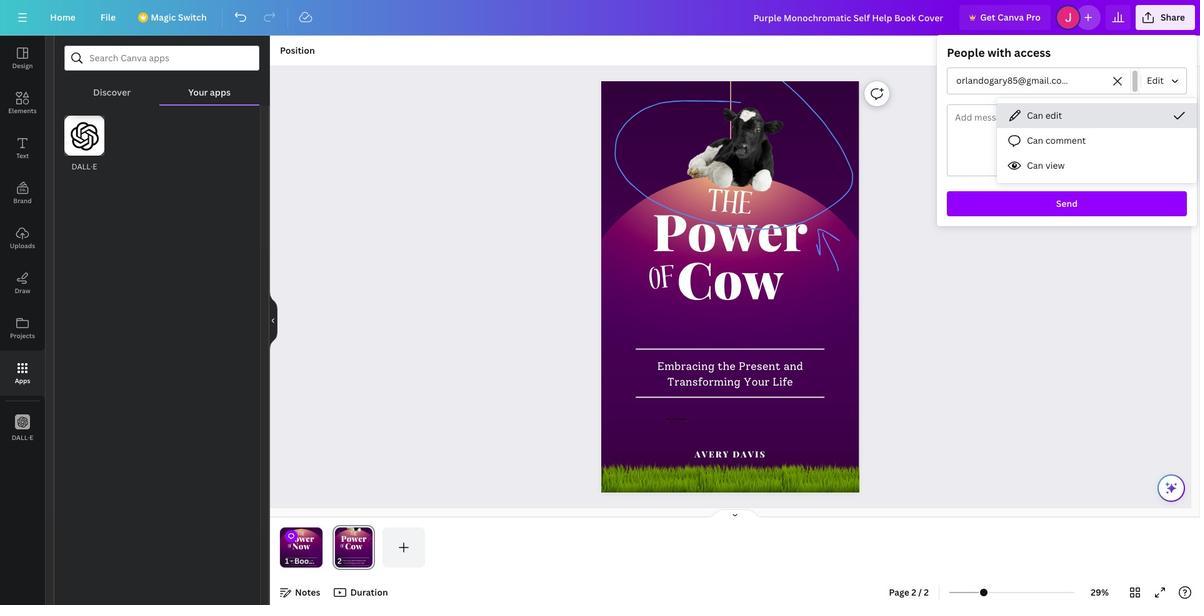 Task type: describe. For each thing, give the bounding box(es) containing it.
1 horizontal spatial embracing the present and transforming your life
[[658, 360, 804, 388]]

29%
[[1091, 586, 1109, 598]]

edit
[[1147, 74, 1164, 86]]

elements button
[[0, 81, 45, 126]]

canva
[[998, 11, 1024, 23]]

people with access group
[[937, 35, 1197, 226]]

1 horizontal spatial and
[[784, 360, 804, 373]]

draw
[[15, 286, 30, 295]]

1 vertical spatial embracing the present and transforming your life
[[289, 560, 313, 564]]

discover
[[93, 86, 131, 98]]

brand
[[13, 196, 32, 205]]

can comment option
[[997, 128, 1197, 153]]

your inside button
[[188, 86, 208, 98]]

can edit
[[1027, 109, 1062, 121]]

now
[[292, 541, 310, 552]]

can for can comment
[[1027, 134, 1044, 146]]

page 2 / 2
[[889, 586, 929, 598]]

your apps button
[[160, 71, 259, 104]]

1 vertical spatial embracing
[[289, 560, 299, 562]]

send
[[1056, 198, 1078, 209]]

design
[[12, 61, 33, 70]]

Search Canva apps search field
[[89, 46, 234, 70]]

hide pages image
[[705, 509, 765, 519]]

uploads button
[[0, 216, 45, 261]]

the inside the of the
[[297, 530, 305, 539]]

magic switch button
[[131, 5, 217, 30]]

page
[[889, 586, 910, 598]]

list box containing can edit
[[997, 103, 1197, 178]]

Design title text field
[[744, 5, 955, 30]]

view
[[1046, 159, 1065, 171]]

can for can edit
[[1027, 109, 1044, 121]]

hide image
[[269, 290, 278, 350]]

2 vertical spatial your
[[304, 562, 308, 564]]

of for of
[[647, 254, 678, 308]]

switch
[[178, 11, 207, 23]]

notes
[[295, 586, 320, 598]]

1 horizontal spatial embracing
[[658, 360, 715, 373]]

projects
[[10, 331, 35, 340]]

send button
[[947, 191, 1187, 216]]

power cow
[[653, 196, 808, 312]]

0 vertical spatial transforming
[[668, 375, 741, 388]]

can comment
[[1027, 134, 1086, 146]]

magic switch
[[151, 11, 207, 23]]

permissions group
[[947, 68, 1188, 94]]

magic
[[151, 11, 176, 23]]

29% button
[[1080, 583, 1120, 603]]

get canva pro
[[980, 11, 1041, 23]]

with
[[988, 45, 1012, 60]]

can view
[[1027, 159, 1065, 171]]

position
[[280, 44, 315, 56]]

main menu bar
[[0, 0, 1200, 36]]

home link
[[40, 5, 86, 30]]

0 horizontal spatial life
[[308, 562, 312, 564]]

page 2 / 2 button
[[884, 583, 934, 603]]

duration
[[350, 586, 388, 598]]

can edit option
[[997, 103, 1197, 128]]

display
[[678, 417, 688, 421]]

home
[[50, 11, 76, 23]]

notes button
[[275, 583, 325, 603]]

1 horizontal spatial life
[[773, 375, 793, 388]]

get canva pro button
[[960, 5, 1051, 30]]



Task type: locate. For each thing, give the bounding box(es) containing it.
can left edit
[[1027, 109, 1044, 121]]

uploads
[[10, 241, 35, 250]]

power for cow
[[653, 196, 808, 264]]

2
[[912, 586, 916, 598], [924, 586, 929, 598]]

cow
[[677, 244, 784, 312]]

1 horizontal spatial transforming
[[668, 375, 741, 388]]

1 vertical spatial present
[[303, 560, 310, 562]]

0 horizontal spatial embracing
[[289, 560, 299, 562]]

canva assistant image
[[1164, 481, 1179, 496]]

embracing down now
[[289, 560, 299, 562]]

0 vertical spatial can
[[1027, 109, 1044, 121]]

brand button
[[0, 171, 45, 216]]

the
[[706, 178, 754, 233], [718, 360, 736, 373], [297, 530, 305, 539], [299, 560, 302, 562]]

1 horizontal spatial of
[[647, 254, 678, 308]]

1 vertical spatial can
[[1027, 134, 1044, 146]]

power for now
[[289, 533, 314, 544]]

0 vertical spatial and
[[784, 360, 804, 373]]

davis
[[733, 448, 767, 460]]

apps button
[[0, 351, 45, 396]]

3 can from the top
[[1027, 159, 1044, 171]]

of
[[647, 254, 678, 308], [288, 542, 293, 551]]

transforming up the display
[[668, 375, 741, 388]]

0 horizontal spatial transforming
[[291, 562, 303, 564]]

transforming
[[668, 375, 741, 388], [291, 562, 303, 564]]

0 vertical spatial your
[[188, 86, 208, 98]]

text
[[16, 151, 29, 160]]

/
[[919, 586, 922, 598]]

duration button
[[330, 583, 393, 603]]

share
[[1161, 11, 1185, 23]]

1 horizontal spatial 2
[[924, 586, 929, 598]]

position button
[[275, 41, 320, 61]]

projects button
[[0, 306, 45, 351]]

1 vertical spatial life
[[308, 562, 312, 564]]

dall·e button
[[0, 406, 45, 451]]

can edit button
[[997, 103, 1197, 128]]

1 vertical spatial and
[[310, 560, 313, 562]]

can down can edit
[[1027, 134, 1044, 146]]

can for can view
[[1027, 159, 1044, 171]]

apps
[[210, 86, 231, 98]]

comment
[[1046, 134, 1086, 146]]

1 vertical spatial power
[[289, 533, 314, 544]]

dall·e
[[72, 161, 97, 172], [12, 433, 33, 442]]

0 vertical spatial present
[[739, 360, 781, 373]]

0 horizontal spatial power
[[289, 533, 314, 544]]

of the
[[288, 530, 305, 551]]

your apps
[[188, 86, 231, 98]]

1 vertical spatial of
[[288, 542, 293, 551]]

can view option
[[997, 153, 1197, 178]]

0 horizontal spatial present
[[303, 560, 310, 562]]

0 horizontal spatial of
[[288, 542, 293, 551]]

Can edit button
[[1141, 68, 1188, 93]]

0 horizontal spatial embracing the present and transforming your life
[[289, 560, 313, 564]]

elements
[[8, 106, 37, 115]]

0 vertical spatial dall·e
[[72, 161, 97, 172]]

page 2 image
[[333, 528, 375, 568]]

can comment button
[[997, 128, 1197, 153]]

0 vertical spatial life
[[773, 375, 793, 388]]

power now
[[289, 533, 314, 552]]

file
[[101, 11, 116, 23]]

and
[[784, 360, 804, 373], [310, 560, 313, 562]]

apps
[[15, 376, 30, 385]]

0 horizontal spatial 2
[[912, 586, 916, 598]]

people
[[947, 45, 985, 60]]

discover button
[[64, 71, 160, 104]]

of for of the
[[288, 542, 293, 551]]

0 horizontal spatial your
[[188, 86, 208, 98]]

embracing the present and transforming your life
[[658, 360, 804, 388], [289, 560, 313, 564]]

1 horizontal spatial power
[[653, 196, 808, 264]]

dall·e inside button
[[12, 433, 33, 442]]

present
[[739, 360, 781, 373], [303, 560, 310, 562]]

2 can from the top
[[1027, 134, 1044, 146]]

avery
[[695, 448, 730, 460]]

get
[[980, 11, 996, 23]]

Page title text field
[[347, 555, 352, 568]]

your
[[188, 86, 208, 98], [744, 375, 770, 388], [304, 562, 308, 564]]

2 2 from the left
[[924, 586, 929, 598]]

embracing up the display
[[658, 360, 715, 373]]

design button
[[0, 36, 45, 81]]

list box
[[997, 103, 1197, 178]]

can inside the can edit "button"
[[1027, 109, 1044, 121]]

2 left / on the bottom right of the page
[[912, 586, 916, 598]]

embracing
[[658, 360, 715, 373], [289, 560, 299, 562]]

avery davis
[[695, 448, 767, 460]]

can inside can comment button
[[1027, 134, 1044, 146]]

2 vertical spatial can
[[1027, 159, 1044, 171]]

1 vertical spatial transforming
[[291, 562, 303, 564]]

file button
[[91, 5, 126, 30]]

1 horizontal spatial your
[[304, 562, 308, 564]]

can left view
[[1027, 159, 1044, 171]]

0 vertical spatial power
[[653, 196, 808, 264]]

1 horizontal spatial present
[[739, 360, 781, 373]]

can view button
[[997, 153, 1197, 178]]

of inside the of the
[[288, 542, 293, 551]]

1 2 from the left
[[912, 586, 916, 598]]

draw button
[[0, 261, 45, 306]]

edit
[[1046, 109, 1062, 121]]

1 vertical spatial dall·e
[[12, 433, 33, 442]]

0 horizontal spatial dall·e
[[12, 433, 33, 442]]

0 vertical spatial of
[[647, 254, 678, 308]]

people with access
[[947, 45, 1051, 60]]

dm serif display
[[666, 417, 688, 421]]

2 right / on the bottom right of the page
[[924, 586, 929, 598]]

0 horizontal spatial and
[[310, 560, 313, 562]]

0 vertical spatial embracing
[[658, 360, 715, 373]]

can inside can view button
[[1027, 159, 1044, 171]]

1 horizontal spatial dall·e
[[72, 161, 97, 172]]

share button
[[1136, 5, 1195, 30]]

1 can from the top
[[1027, 109, 1044, 121]]

life
[[773, 375, 793, 388], [308, 562, 312, 564]]

dm
[[666, 417, 671, 421]]

2 horizontal spatial your
[[744, 375, 770, 388]]

can
[[1027, 109, 1044, 121], [1027, 134, 1044, 146], [1027, 159, 1044, 171]]

text button
[[0, 126, 45, 171]]

Add names, groups or emails text field
[[953, 73, 1069, 90]]

power
[[653, 196, 808, 264], [289, 533, 314, 544]]

transforming down now
[[291, 562, 303, 564]]

access
[[1014, 45, 1051, 60]]

1 vertical spatial your
[[744, 375, 770, 388]]

0 vertical spatial embracing the present and transforming your life
[[658, 360, 804, 388]]

pro
[[1026, 11, 1041, 23]]

serif
[[671, 417, 677, 421]]

side panel tab list
[[0, 36, 45, 451]]

Add message (optional) text field
[[948, 105, 1187, 153]]



Task type: vqa. For each thing, say whether or not it's contained in the screenshot.
Permissions group
yes



